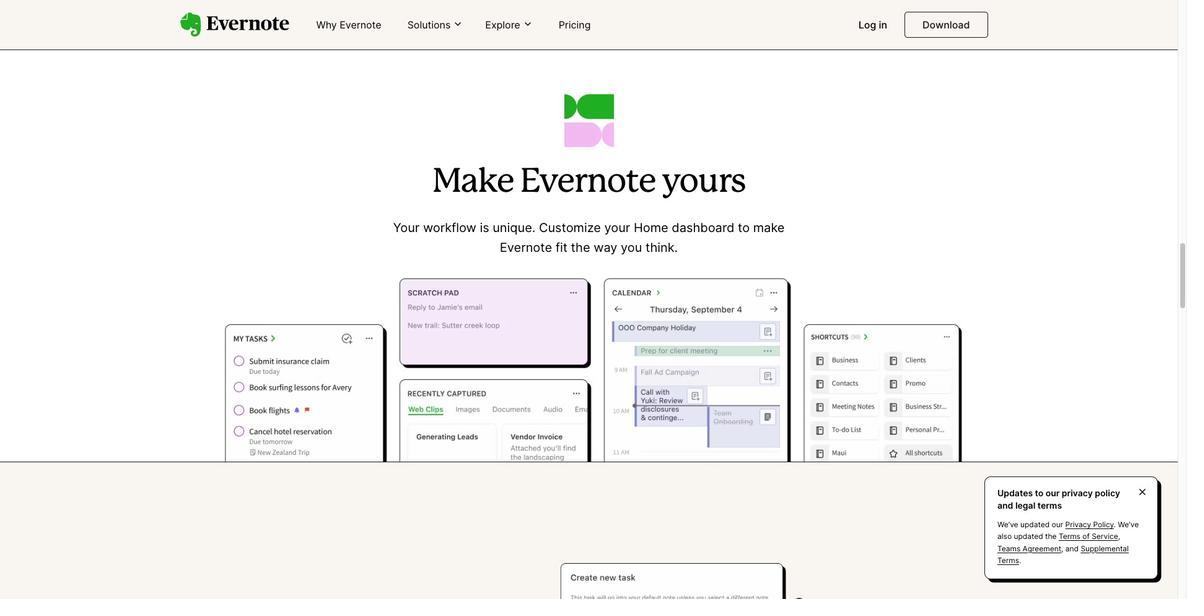 Task type: locate. For each thing, give the bounding box(es) containing it.
1 vertical spatial .
[[1019, 556, 1021, 566]]

of
[[1083, 533, 1090, 542]]

our
[[1046, 488, 1060, 499], [1052, 521, 1064, 530]]

. for . we've also updated the
[[1114, 521, 1116, 530]]

log
[[859, 19, 876, 31]]

terms of service link
[[1059, 533, 1118, 542]]

to left make
[[738, 221, 750, 235]]

why evernote
[[316, 19, 382, 31]]

1 vertical spatial our
[[1052, 521, 1064, 530]]

2 vertical spatial evernote
[[500, 240, 552, 255]]

1 we've from the left
[[998, 521, 1019, 530]]

teams agreement link
[[998, 544, 1062, 554]]

we've
[[998, 521, 1019, 530], [1118, 521, 1139, 530]]

1 horizontal spatial ,
[[1118, 533, 1120, 542]]

and down . we've also updated the
[[1066, 544, 1079, 554]]

we've right "policy"
[[1118, 521, 1139, 530]]

the
[[571, 240, 590, 255], [1045, 533, 1057, 542]]

. we've also updated the
[[998, 521, 1139, 542]]

0 vertical spatial terms
[[1059, 533, 1081, 542]]

0 horizontal spatial ,
[[1062, 544, 1064, 554]]

1 vertical spatial updated
[[1014, 533, 1043, 542]]

1 vertical spatial evernote
[[520, 167, 656, 198]]

terms
[[1038, 501, 1062, 511]]

explore button
[[482, 18, 536, 32]]

0 vertical spatial .
[[1114, 521, 1116, 530]]

our up terms
[[1046, 488, 1060, 499]]

log in link
[[851, 14, 895, 37]]

fit
[[556, 240, 568, 255]]

workflow
[[423, 221, 476, 235]]

1 vertical spatial the
[[1045, 533, 1057, 542]]

dashboard
[[672, 221, 735, 235]]

1 vertical spatial to
[[1035, 488, 1044, 499]]

1 horizontal spatial to
[[1035, 488, 1044, 499]]

0 vertical spatial to
[[738, 221, 750, 235]]

pricing link
[[551, 14, 598, 37]]

updated
[[1021, 521, 1050, 530], [1014, 533, 1043, 542]]

2 we've from the left
[[1118, 521, 1139, 530]]

. up service
[[1114, 521, 1116, 530]]

. down teams agreement link
[[1019, 556, 1021, 566]]

evernote logo image
[[180, 12, 289, 37]]

0 vertical spatial evernote
[[340, 19, 382, 31]]

1 vertical spatial and
[[1066, 544, 1079, 554]]

terms down teams
[[998, 556, 1019, 566]]

and down updates
[[998, 501, 1013, 511]]

our for privacy
[[1052, 521, 1064, 530]]

.
[[1114, 521, 1116, 530], [1019, 556, 1021, 566]]

way
[[594, 240, 617, 255]]

agreement
[[1023, 544, 1062, 554]]

in
[[879, 19, 887, 31]]

the right 'fit'
[[571, 240, 590, 255]]

tasks screen image
[[557, 537, 906, 600]]

evernote up 'customize' at top
[[520, 167, 656, 198]]

0 horizontal spatial and
[[998, 501, 1013, 511]]

1 vertical spatial ,
[[1062, 544, 1064, 554]]

1 horizontal spatial .
[[1114, 521, 1116, 530]]

yours
[[662, 167, 746, 198]]

your
[[605, 221, 630, 235]]

why
[[316, 19, 337, 31]]

solutions button
[[404, 18, 467, 32]]

is
[[480, 221, 489, 235]]

0 horizontal spatial .
[[1019, 556, 1021, 566]]

unique.
[[493, 221, 536, 235]]

supplemental
[[1081, 544, 1129, 554]]

the down the we've updated our privacy policy
[[1045, 533, 1057, 542]]

evernote
[[340, 19, 382, 31], [520, 167, 656, 198], [500, 240, 552, 255]]

updates to our privacy policy and legal terms
[[998, 488, 1120, 511]]

evernote for why
[[340, 19, 382, 31]]

0 horizontal spatial the
[[571, 240, 590, 255]]

make evernote yours
[[432, 167, 746, 198]]

think.
[[646, 240, 678, 255]]

, up supplemental
[[1118, 533, 1120, 542]]

1 horizontal spatial terms
[[1059, 533, 1081, 542]]

0 vertical spatial the
[[571, 240, 590, 255]]

we've inside . we've also updated the
[[1118, 521, 1139, 530]]

1 vertical spatial terms
[[998, 556, 1019, 566]]

0 vertical spatial ,
[[1118, 533, 1120, 542]]

, down . we've also updated the
[[1062, 544, 1064, 554]]

0 horizontal spatial terms
[[998, 556, 1019, 566]]

1 horizontal spatial we've
[[1118, 521, 1139, 530]]

. for .
[[1019, 556, 1021, 566]]

. inside . we've also updated the
[[1114, 521, 1116, 530]]

0 horizontal spatial to
[[738, 221, 750, 235]]

terms inside terms of service , teams agreement , and
[[1059, 533, 1081, 542]]

we've up the also
[[998, 521, 1019, 530]]

and
[[998, 501, 1013, 511], [1066, 544, 1079, 554]]

evernote down the unique.
[[500, 240, 552, 255]]

0 vertical spatial and
[[998, 501, 1013, 511]]

the inside . we've also updated the
[[1045, 533, 1057, 542]]

0 vertical spatial our
[[1046, 488, 1060, 499]]

policy
[[1095, 488, 1120, 499]]

service
[[1092, 533, 1118, 542]]

privacy policy link
[[1066, 521, 1114, 530]]

to inside the "your workflow is unique. customize your home dashboard to make evernote fit the way you think."
[[738, 221, 750, 235]]

to up terms
[[1035, 488, 1044, 499]]

terms
[[1059, 533, 1081, 542], [998, 556, 1019, 566]]

policy
[[1093, 521, 1114, 530]]

1 horizontal spatial and
[[1066, 544, 1079, 554]]

supplemental terms link
[[998, 544, 1129, 566]]

and inside updates to our privacy policy and legal terms
[[998, 501, 1013, 511]]

to
[[738, 221, 750, 235], [1035, 488, 1044, 499]]

1 horizontal spatial the
[[1045, 533, 1057, 542]]

our inside updates to our privacy policy and legal terms
[[1046, 488, 1060, 499]]

home
[[634, 221, 668, 235]]

updated inside . we've also updated the
[[1014, 533, 1043, 542]]

our up terms of service , teams agreement , and
[[1052, 521, 1064, 530]]

,
[[1118, 533, 1120, 542], [1062, 544, 1064, 554]]

and inside terms of service , teams agreement , and
[[1066, 544, 1079, 554]]

we've updated our privacy policy
[[998, 521, 1114, 530]]

updated up teams agreement link
[[1014, 533, 1043, 542]]

terms down privacy
[[1059, 533, 1081, 542]]

0 horizontal spatial we've
[[998, 521, 1019, 530]]

evernote right the why
[[340, 19, 382, 31]]

updated down legal
[[1021, 521, 1050, 530]]



Task type: vqa. For each thing, say whether or not it's contained in the screenshot.
Solutions button
yes



Task type: describe. For each thing, give the bounding box(es) containing it.
the inside the "your workflow is unique. customize your home dashboard to make evernote fit the way you think."
[[571, 240, 590, 255]]

supplemental terms
[[998, 544, 1129, 566]]

privacy
[[1062, 488, 1093, 499]]

also
[[998, 533, 1012, 542]]

personalize screen image
[[180, 258, 998, 462]]

make
[[753, 221, 785, 235]]

evernote inside the "your workflow is unique. customize your home dashboard to make evernote fit the way you think."
[[500, 240, 552, 255]]

customize
[[539, 221, 601, 235]]

flexible icon image
[[562, 94, 616, 148]]

0 vertical spatial updated
[[1021, 521, 1050, 530]]

our for privacy
[[1046, 488, 1060, 499]]

terms inside the supplemental terms
[[998, 556, 1019, 566]]

terms of service , teams agreement , and
[[998, 533, 1120, 554]]

make
[[432, 167, 514, 198]]

why evernote link
[[309, 14, 389, 37]]

download
[[923, 19, 970, 31]]

to inside updates to our privacy policy and legal terms
[[1035, 488, 1044, 499]]

you
[[621, 240, 642, 255]]

download link
[[905, 12, 988, 38]]

privacy
[[1066, 521, 1091, 530]]

evernote for make
[[520, 167, 656, 198]]

updates
[[998, 488, 1033, 499]]

your workflow is unique. customize your home dashboard to make evernote fit the way you think.
[[393, 221, 785, 255]]

log in
[[859, 19, 887, 31]]

explore
[[485, 18, 520, 31]]

pricing
[[559, 19, 591, 31]]

your
[[393, 221, 420, 235]]

teams
[[998, 544, 1021, 554]]

legal
[[1016, 501, 1036, 511]]

solutions
[[408, 18, 451, 31]]



